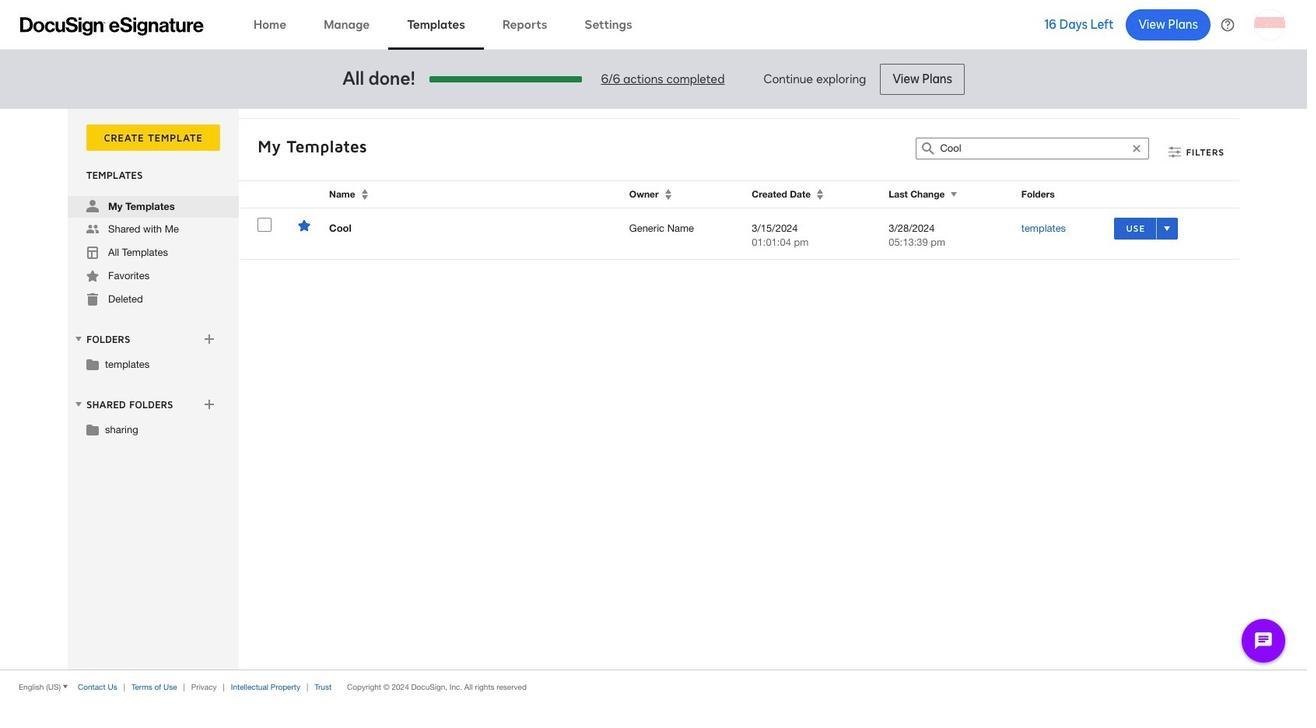 Task type: vqa. For each thing, say whether or not it's contained in the screenshot.
templates 'icon'
yes



Task type: describe. For each thing, give the bounding box(es) containing it.
Search My Templates text field
[[941, 139, 1126, 159]]

user image
[[86, 200, 99, 212]]

templates image
[[86, 247, 99, 259]]

docusign esignature image
[[20, 17, 204, 35]]

remove cool from favorites image
[[298, 219, 311, 232]]

view shared folders image
[[72, 398, 85, 411]]

more info region
[[0, 670, 1308, 704]]

shared image
[[86, 223, 99, 236]]



Task type: locate. For each thing, give the bounding box(es) containing it.
star filled image
[[86, 270, 99, 283]]

folder image
[[86, 423, 99, 436]]

secondary navigation region
[[68, 109, 1244, 670]]

trash image
[[86, 293, 99, 306]]

folder image
[[86, 358, 99, 370]]

your uploaded profile image image
[[1255, 9, 1286, 40]]

view folders image
[[72, 333, 85, 345]]



